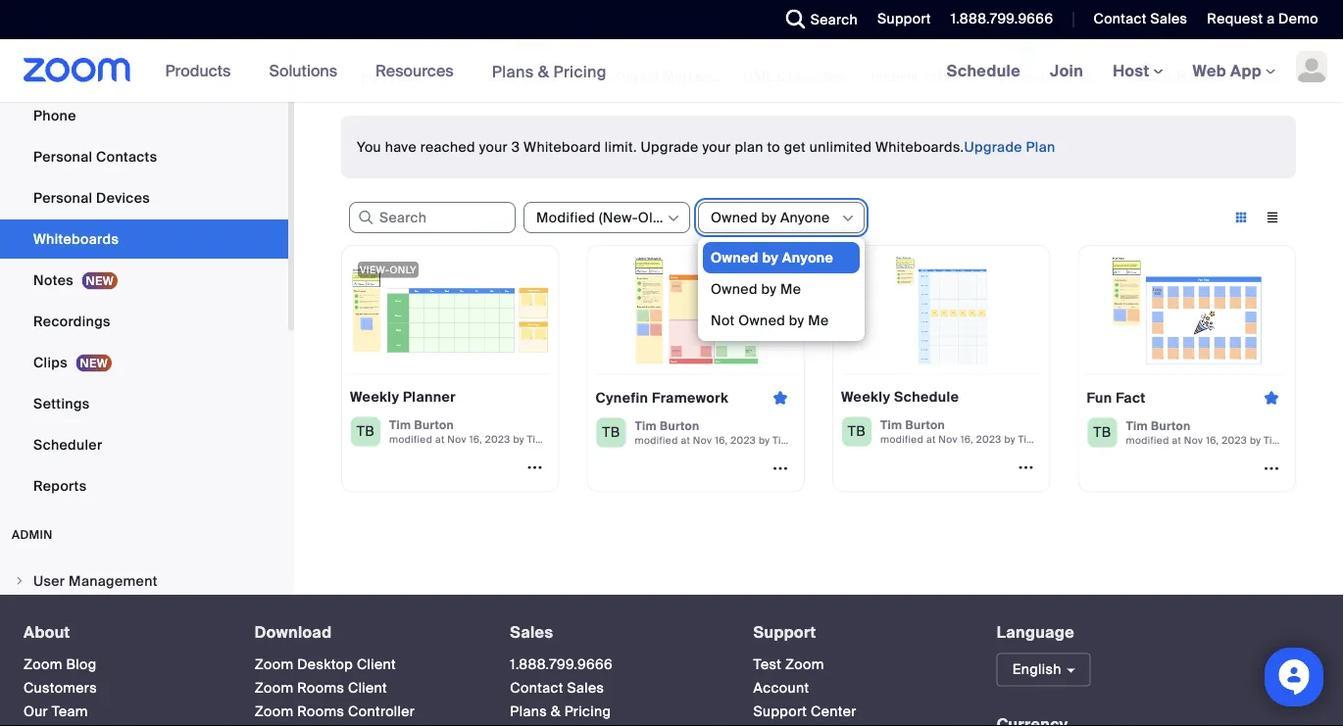Task type: locate. For each thing, give the bounding box(es) containing it.
cynefin framework, modified at nov 16, 2023 by tim burton, link, starred element
[[587, 245, 826, 493]]

fun
[[361, 67, 385, 85], [1087, 389, 1112, 407]]

tb inside cynefin framework, modified at nov 16, 2023 by tim burton, link, starred element
[[602, 424, 620, 442]]

1 horizontal spatial upgrade
[[964, 138, 1022, 156]]

a right with
[[1124, 67, 1132, 85]]

modified for fun fact, modified at nov 16, 2023 by tim burton, link, starred element
[[1126, 434, 1169, 447]]

canvas
[[630, 67, 679, 85], [733, 67, 782, 85]]

tim burton modified at nov 16, 2023 by tim burton for more options for fun fact image at the bottom
[[1126, 418, 1317, 447]]

1 horizontal spatial sales
[[567, 679, 604, 698]]

0 horizontal spatial canvas
[[630, 67, 679, 85]]

2 owned by anyone from the top
[[711, 249, 834, 267]]

1.888.799.9666 for 1.888.799.9666 contact sales plans & pricing
[[510, 656, 613, 674]]

canvas inside learning experience canvas element
[[630, 67, 679, 85]]

not owned by me
[[711, 311, 829, 329]]

meetings navigation
[[932, 39, 1343, 103]]

weekly planner, modified at nov 16, 2023 by tim burton, link element
[[341, 245, 580, 493]]

demo
[[1278, 10, 1319, 28]]

0 vertical spatial anyone
[[780, 208, 830, 226]]

whiteboards link
[[0, 220, 288, 259]]

Search text field
[[349, 202, 516, 233]]

zoom rooms controller link
[[255, 703, 415, 721]]

plans & pricing link
[[492, 61, 607, 82], [492, 61, 607, 82], [510, 703, 611, 721]]

0 horizontal spatial your
[[479, 138, 508, 156]]

anyone left hide options icon
[[780, 208, 830, 226]]

tim burton modified at nov 16, 2023 by tim burton inside fun fact, modified at nov 16, 2023 by tim burton, link, starred element
[[1126, 418, 1317, 447]]

pricing inside 1.888.799.9666 contact sales plans & pricing
[[564, 703, 611, 721]]

owned by anyone inside the owned by anyone popup button
[[711, 208, 830, 226]]

0 horizontal spatial 1.888.799.9666
[[510, 656, 613, 674]]

1 vertical spatial plans
[[510, 703, 547, 721]]

1.888.799.9666 down sales link
[[510, 656, 613, 674]]

client
[[357, 656, 396, 674], [348, 679, 387, 698]]

schedule left show
[[921, 67, 985, 85]]

0 vertical spatial owned by anyone
[[711, 208, 830, 226]]

you have reached your 3 whiteboard limit. upgrade your plan to get unlimited whiteboards. upgrade plan
[[357, 138, 1055, 156]]

0 vertical spatial sales
[[1150, 10, 1188, 28]]

sales down 1.888.799.9666 'link'
[[567, 679, 604, 698]]

resources
[[376, 60, 454, 81]]

nov inside fun fact, modified at nov 16, 2023 by tim burton, link, starred element
[[1184, 434, 1203, 447]]

by down owned by me
[[789, 311, 804, 329]]

0 vertical spatial fun fact
[[361, 67, 418, 85]]

support center link
[[753, 703, 857, 721]]

1 vertical spatial weekly schedule
[[841, 388, 959, 406]]

fun inside application
[[1087, 389, 1112, 407]]

owned right show options icon
[[711, 208, 758, 226]]

owned by anyone inside list box
[[711, 249, 834, 267]]

limit.
[[605, 138, 637, 156]]

personal down phone
[[33, 148, 92, 166]]

schedule
[[947, 60, 1021, 81], [921, 67, 985, 85], [894, 388, 959, 406]]

rooms
[[297, 679, 344, 698], [297, 703, 344, 721]]

a left demo
[[1267, 10, 1275, 28]]

owned
[[711, 208, 758, 226], [711, 249, 759, 267], [711, 280, 758, 298], [739, 311, 785, 329]]

0 horizontal spatial me
[[780, 280, 801, 298]]

0 horizontal spatial fun fact
[[361, 67, 418, 85]]

host
[[1113, 60, 1153, 81]]

whiteboard
[[524, 138, 601, 156]]

0 horizontal spatial &
[[538, 61, 549, 82]]

sales up the "weekly planner" element at the right top of the page
[[1150, 10, 1188, 28]]

2 canvas from the left
[[733, 67, 782, 85]]

zoom inside test zoom account support center
[[785, 656, 824, 674]]

by up owned by me
[[762, 249, 779, 267]]

fact
[[389, 67, 418, 85], [1116, 389, 1146, 407]]

fun inside button
[[361, 67, 385, 85]]

upgrade left plan
[[964, 138, 1022, 156]]

1 horizontal spatial fun fact
[[1087, 389, 1146, 407]]

weekly inside "weekly planner, modified at nov 16, 2023 by tim burton, link" element
[[350, 388, 399, 406]]

0 horizontal spatial upgrade
[[641, 138, 699, 156]]

list box
[[703, 242, 860, 336]]

at for more options for fun fact image at the bottom
[[1172, 434, 1181, 447]]

1 vertical spatial fact
[[1116, 389, 1146, 407]]

0 vertical spatial pricing
[[553, 61, 607, 82]]

2 personal from the top
[[33, 189, 92, 207]]

thumbnail of weekly planner image
[[350, 254, 550, 367]]

join
[[1050, 60, 1083, 81]]

sales inside 1.888.799.9666 contact sales plans & pricing
[[567, 679, 604, 698]]

zoom down zoom rooms client link at the bottom of the page
[[255, 703, 294, 721]]

1 horizontal spatial fun
[[1087, 389, 1112, 407]]

fun fact application
[[1087, 383, 1287, 413]]

0 vertical spatial &
[[538, 61, 549, 82]]

1.888.799.9666 up schedule "link"
[[951, 10, 1053, 28]]

nov inside cynefin framework, modified at nov 16, 2023 by tim burton, link, starred element
[[693, 434, 712, 447]]

product information navigation
[[151, 39, 621, 103]]

fact inside button
[[389, 67, 418, 85]]

user
[[33, 572, 65, 590]]

0 horizontal spatial planner
[[403, 388, 456, 406]]

tim
[[389, 417, 411, 432], [880, 417, 902, 432], [635, 418, 657, 433], [1126, 418, 1148, 433], [527, 433, 545, 446], [1018, 433, 1036, 446], [773, 434, 790, 447], [1264, 434, 1282, 447]]

tell
[[1067, 67, 1090, 85]]

tim burton modified at nov 16, 2023 by tim burton up more options for weekly planner image
[[389, 417, 580, 446]]

weekly schedule up whiteboards.
[[871, 67, 985, 85]]

1 horizontal spatial 1.888.799.9666
[[951, 10, 1053, 28]]

request
[[1207, 10, 1263, 28]]

grid mode, selected image
[[1225, 209, 1257, 226]]

upgrade right the limit.
[[641, 138, 699, 156]]

contact sales link
[[1079, 0, 1192, 39], [1094, 10, 1188, 28], [510, 679, 604, 698]]

download
[[255, 623, 332, 643]]

sales link
[[510, 623, 553, 643]]

&
[[538, 61, 549, 82], [551, 703, 561, 721]]

only
[[390, 263, 417, 276]]

tb inside "weekly planner, modified at nov 16, 2023 by tim burton, link" element
[[357, 423, 375, 441]]

clips
[[33, 353, 68, 372]]

weekly planner inside button
[[1125, 67, 1228, 85]]

schedule inside schedule "link"
[[947, 60, 1021, 81]]

user management menu item
[[0, 563, 288, 600]]

banner
[[0, 39, 1343, 103]]

weekly inside weekly schedule, modified at nov 16, 2023 by tim burton, link element
[[841, 388, 891, 406]]

1 vertical spatial fun
[[1087, 389, 1112, 407]]

0 horizontal spatial fact
[[389, 67, 418, 85]]

weekly inside the "weekly planner" element
[[1125, 67, 1173, 85]]

laboratory
[[1253, 67, 1325, 85]]

team
[[52, 703, 88, 721]]

tim burton modified at nov 16, 2023 by tim burton inside weekly schedule, modified at nov 16, 2023 by tim burton, link element
[[880, 417, 1071, 446]]

tim burton modified at nov 16, 2023 by tim burton
[[389, 417, 580, 446], [880, 417, 1071, 446], [635, 418, 826, 447], [1126, 418, 1317, 447]]

nov inside weekly schedule, modified at nov 16, 2023 by tim burton, link element
[[939, 433, 958, 446]]

reached
[[420, 138, 475, 156]]

show options image
[[666, 211, 681, 226]]

1 vertical spatial client
[[348, 679, 387, 698]]

tim burton modified at nov 16, 2023 by tim burton down the cynefin framework application
[[635, 418, 826, 447]]

owned by anyone
[[711, 208, 830, 226], [711, 249, 834, 267]]

1 horizontal spatial planner
[[1176, 67, 1228, 85]]

0 vertical spatial weekly planner
[[1125, 67, 1228, 85]]

me
[[780, 280, 801, 298], [808, 311, 829, 329]]

1.888.799.9666 button up show
[[936, 0, 1058, 39]]

list box containing owned by anyone
[[703, 242, 860, 336]]

1 vertical spatial anyone
[[782, 249, 834, 267]]

16,
[[469, 433, 482, 446], [960, 433, 973, 446], [715, 434, 728, 447], [1206, 434, 1219, 447]]

not
[[711, 311, 735, 329]]

1 upgrade from the left
[[641, 138, 699, 156]]

1.888.799.9666 link
[[510, 656, 613, 674]]

thumbnail of fun fact image
[[1087, 254, 1287, 367]]

click to unstar the whiteboard cynefin framework image
[[765, 389, 796, 407]]

owned by anyone up owned by me
[[711, 249, 834, 267]]

2 your from the left
[[702, 138, 731, 156]]

host button
[[1113, 60, 1163, 81]]

1 vertical spatial pricing
[[564, 703, 611, 721]]

cynefin framework application
[[596, 383, 796, 413]]

weekly schedule down thumbnail of weekly schedule
[[841, 388, 959, 406]]

contact up host
[[1094, 10, 1147, 28]]

1 vertical spatial planner
[[403, 388, 456, 406]]

0 vertical spatial planner
[[1176, 67, 1228, 85]]

1 horizontal spatial canvas
[[733, 67, 782, 85]]

1 horizontal spatial contact
[[1094, 10, 1147, 28]]

2 vertical spatial support
[[753, 703, 807, 721]]

more options for cynefin framework image
[[765, 459, 796, 477]]

schedule inside weekly schedule element
[[921, 67, 985, 85]]

about
[[24, 623, 70, 643]]

0 vertical spatial fact
[[389, 67, 418, 85]]

zoom
[[24, 656, 62, 674], [255, 656, 294, 674], [785, 656, 824, 674], [255, 679, 294, 698], [255, 703, 294, 721]]

nov inside "weekly planner, modified at nov 16, 2023 by tim burton, link" element
[[447, 433, 466, 446]]

unlimited
[[810, 138, 872, 156]]

0 vertical spatial fun
[[361, 67, 385, 85]]

0 vertical spatial personal
[[33, 148, 92, 166]]

me up not owned by me
[[780, 280, 801, 298]]

personal for personal devices
[[33, 189, 92, 207]]

tim burton modified at nov 16, 2023 by tim burton inside cynefin framework, modified at nov 16, 2023 by tim burton, link, starred element
[[635, 418, 826, 447]]

0 horizontal spatial contact
[[510, 679, 563, 698]]

modified (new-old) button
[[536, 203, 665, 232]]

and
[[1038, 67, 1063, 85]]

tim burton modified at nov 16, 2023 by tim burton down fun fact application
[[1126, 418, 1317, 447]]

1 horizontal spatial me
[[808, 311, 829, 329]]

1 horizontal spatial weekly planner
[[1125, 67, 1228, 85]]

pricing inside the product information navigation
[[553, 61, 607, 82]]

support up test zoom link
[[753, 623, 816, 643]]

web app button
[[1193, 60, 1275, 81]]

at
[[435, 433, 445, 446], [926, 433, 936, 446], [681, 434, 690, 447], [1172, 434, 1181, 447]]

pricing
[[553, 61, 607, 82], [564, 703, 611, 721]]

by down the 'to' in the top right of the page
[[761, 208, 777, 226]]

1 horizontal spatial fact
[[1116, 389, 1146, 407]]

1 vertical spatial rooms
[[297, 703, 344, 721]]

0 vertical spatial weekly schedule
[[871, 67, 985, 85]]

tb for weekly schedule, modified at nov 16, 2023 by tim burton, link element on the right of page
[[848, 423, 866, 441]]

laboratory report element
[[1249, 67, 1343, 86]]

laboratory re button
[[1249, 0, 1343, 86]]

0 vertical spatial me
[[780, 280, 801, 298]]

2023 for more options for fun fact image at the bottom
[[1222, 434, 1247, 447]]

your left plan
[[702, 138, 731, 156]]

0 vertical spatial a
[[1267, 10, 1275, 28]]

schedule inside weekly schedule, modified at nov 16, 2023 by tim burton, link element
[[894, 388, 959, 406]]

16, for more options for cynefin framework 'image'
[[715, 434, 728, 447]]

tb inside fun fact, modified at nov 16, 2023 by tim burton, link, starred element
[[1093, 424, 1111, 442]]

clips link
[[0, 343, 288, 382]]

1.888.799.9666 inside 1.888.799.9666 'button'
[[951, 10, 1053, 28]]

weekly schedule
[[871, 67, 985, 85], [841, 388, 959, 406]]

account
[[753, 679, 809, 698]]

1 horizontal spatial &
[[551, 703, 561, 721]]

tb
[[357, 423, 375, 441], [848, 423, 866, 441], [602, 424, 620, 442], [1093, 424, 1111, 442]]

contact inside 1.888.799.9666 contact sales plans & pricing
[[510, 679, 563, 698]]

zoom blog link
[[24, 656, 97, 674]]

1 vertical spatial &
[[551, 703, 561, 721]]

1 horizontal spatial a
[[1267, 10, 1275, 28]]

1 vertical spatial contact
[[510, 679, 563, 698]]

weekly planner element
[[1122, 67, 1239, 86]]

0 horizontal spatial weekly planner
[[350, 388, 456, 406]]

plans inside 1.888.799.9666 contact sales plans & pricing
[[510, 703, 547, 721]]

0 vertical spatial plans
[[492, 61, 534, 82]]

0 horizontal spatial a
[[1124, 67, 1132, 85]]

by
[[761, 208, 777, 226], [762, 249, 779, 267], [761, 280, 777, 298], [789, 311, 804, 329], [513, 433, 524, 446], [1004, 433, 1015, 446], [759, 434, 770, 447], [1250, 434, 1261, 447]]

tb for fun fact, modified at nov 16, 2023 by tim burton, link, starred element
[[1093, 424, 1111, 442]]

click to unstar the whiteboard fun fact image
[[1256, 389, 1287, 407]]

fun fact inside application
[[1087, 389, 1146, 407]]

support up weekly schedule element
[[877, 10, 931, 28]]

2 upgrade from the left
[[964, 138, 1022, 156]]

tim burton modified at nov 16, 2023 by tim burton inside "weekly planner, modified at nov 16, 2023 by tim burton, link" element
[[389, 417, 580, 446]]

rooms down desktop
[[297, 679, 344, 698]]

0 vertical spatial rooms
[[297, 679, 344, 698]]

owned by anyone button
[[711, 203, 839, 232]]

rooms down zoom rooms client link at the bottom of the page
[[297, 703, 344, 721]]

request a demo link
[[1192, 0, 1343, 39], [1207, 10, 1319, 28]]

1 personal from the top
[[33, 148, 92, 166]]

tb inside weekly schedule, modified at nov 16, 2023 by tim burton, link element
[[848, 423, 866, 441]]

1 canvas from the left
[[630, 67, 679, 85]]

fun fact element
[[357, 67, 474, 86]]

more options for weekly schedule image
[[1010, 458, 1042, 476]]

canvas for learning experience canvas
[[630, 67, 679, 85]]

uml class diagram button
[[739, 0, 876, 86]]

modified
[[536, 208, 595, 226]]

weekly planner button
[[1122, 0, 1239, 86]]

english button
[[997, 654, 1091, 687]]

tim burton modified at nov 16, 2023 by tim burton up more options for weekly schedule icon
[[880, 417, 1071, 446]]

(new-
[[599, 208, 638, 226]]

support link
[[863, 0, 936, 39], [877, 10, 931, 28], [753, 623, 816, 643]]

show and tell with a twist element
[[994, 67, 1170, 86]]

16, for more options for weekly schedule icon
[[960, 433, 973, 446]]

zoom up account
[[785, 656, 824, 674]]

canvas inside digital marketing canvas element
[[733, 67, 782, 85]]

sales up 1.888.799.9666 'link'
[[510, 623, 553, 643]]

schedule down thumbnail of weekly schedule
[[894, 388, 959, 406]]

fun fact
[[361, 67, 418, 85], [1087, 389, 1146, 407]]

owned down owned by me
[[739, 311, 785, 329]]

planner inside button
[[1176, 67, 1228, 85]]

1 owned by anyone from the top
[[711, 208, 830, 226]]

personal up whiteboards
[[33, 189, 92, 207]]

1 vertical spatial 1.888.799.9666
[[510, 656, 613, 674]]

modified for "weekly planner, modified at nov 16, 2023 by tim burton, link" element
[[389, 433, 432, 446]]

personal for personal contacts
[[33, 148, 92, 166]]

contact
[[1094, 10, 1147, 28], [510, 679, 563, 698]]

2 vertical spatial sales
[[567, 679, 604, 698]]

zoom rooms client link
[[255, 679, 387, 698]]

fun fact inside button
[[361, 67, 418, 85]]

me right 'not'
[[808, 311, 829, 329]]

1.888.799.9666
[[951, 10, 1053, 28], [510, 656, 613, 674]]

uml class diagram
[[743, 67, 876, 85]]

products button
[[165, 39, 240, 102]]

1 vertical spatial a
[[1124, 67, 1132, 85]]

tb for "weekly planner, modified at nov 16, 2023 by tim burton, link" element
[[357, 423, 375, 441]]

1 vertical spatial fun fact
[[1087, 389, 1146, 407]]

0 vertical spatial 1.888.799.9666
[[951, 10, 1053, 28]]

recordings link
[[0, 302, 288, 341]]

nov for more options for weekly schedule icon
[[939, 433, 958, 446]]

1 vertical spatial owned by anyone
[[711, 249, 834, 267]]

1 vertical spatial personal
[[33, 189, 92, 207]]

language
[[997, 623, 1074, 643]]

thumbnail of cynefin framework image
[[596, 254, 796, 367]]

0 horizontal spatial fun
[[361, 67, 385, 85]]

1 horizontal spatial your
[[702, 138, 731, 156]]

support down account
[[753, 703, 807, 721]]

1 vertical spatial sales
[[510, 623, 553, 643]]

& left the experience on the top left
[[538, 61, 549, 82]]

contact down 1.888.799.9666 'link'
[[510, 679, 563, 698]]

owned by anyone down the 'to' in the top right of the page
[[711, 208, 830, 226]]

zoom up customers
[[24, 656, 62, 674]]

schedule left and
[[947, 60, 1021, 81]]

zoom down zoom desktop client link
[[255, 679, 294, 698]]

learning experience canvas element
[[484, 67, 679, 86]]

anyone down the owned by anyone popup button
[[782, 249, 834, 267]]

plans
[[492, 61, 534, 82], [510, 703, 547, 721]]

modified (new-old)
[[536, 208, 665, 226]]

your left 3
[[479, 138, 508, 156]]

& down 1.888.799.9666 'link'
[[551, 703, 561, 721]]

test zoom link
[[753, 656, 824, 674]]



Task type: describe. For each thing, give the bounding box(es) containing it.
twist
[[1136, 67, 1170, 85]]

notes
[[33, 271, 74, 289]]

center
[[811, 703, 857, 721]]

plan
[[1026, 138, 1055, 156]]

settings link
[[0, 384, 288, 424]]

2 rooms from the top
[[297, 703, 344, 721]]

by up more options for fun fact image at the bottom
[[1250, 434, 1261, 447]]

at for more options for cynefin framework 'image'
[[681, 434, 690, 447]]

weekly inside weekly schedule element
[[871, 67, 918, 85]]

resources button
[[376, 39, 462, 102]]

management
[[69, 572, 158, 590]]

test zoom account support center
[[753, 656, 857, 721]]

hide options image
[[840, 211, 856, 226]]

plan
[[735, 138, 763, 156]]

personal contacts link
[[0, 137, 288, 176]]

our team link
[[24, 703, 88, 721]]

nov for more options for weekly planner image
[[447, 433, 466, 446]]

by up more options for weekly planner image
[[513, 433, 524, 446]]

join link
[[1035, 39, 1098, 102]]

at for more options for weekly schedule icon
[[926, 433, 936, 446]]

with
[[1093, 67, 1121, 85]]

fact inside application
[[1116, 389, 1146, 407]]

0 vertical spatial client
[[357, 656, 396, 674]]

framework
[[652, 389, 728, 407]]

thumbnail of weekly schedule image
[[841, 254, 1042, 367]]

2023 for more options for weekly planner image
[[485, 433, 510, 446]]

zoom down download link
[[255, 656, 294, 674]]

side navigation navigation
[[0, 0, 294, 726]]

customers link
[[24, 679, 97, 698]]

by up more options for cynefin framework 'image'
[[759, 434, 770, 447]]

more options for weekly planner image
[[519, 458, 550, 476]]

uml class diagram element
[[739, 67, 876, 86]]

show
[[998, 67, 1034, 85]]

controller
[[348, 703, 415, 721]]

learning experience canvas button
[[484, 0, 679, 86]]

scheduler link
[[0, 425, 288, 465]]

whiteboards
[[33, 230, 119, 248]]

1.888.799.9666 for 1.888.799.9666
[[951, 10, 1053, 28]]

& inside the product information navigation
[[538, 61, 549, 82]]

account link
[[753, 679, 809, 698]]

cynefin
[[596, 389, 648, 407]]

webinars
[[33, 65, 96, 83]]

by inside popup button
[[761, 208, 777, 226]]

test
[[753, 656, 782, 674]]

0 vertical spatial support
[[877, 10, 931, 28]]

list mode, not selected image
[[1257, 209, 1288, 226]]

fun fact, modified at nov 16, 2023 by tim burton, link, starred element
[[1078, 245, 1317, 493]]

profile picture image
[[1296, 51, 1327, 82]]

modified for cynefin framework, modified at nov 16, 2023 by tim burton, link, starred element
[[635, 434, 678, 447]]

scheduler
[[33, 436, 102, 454]]

owned up 'not'
[[711, 280, 758, 298]]

search button
[[771, 0, 863, 39]]

banner containing products
[[0, 39, 1343, 103]]

personal menu menu
[[0, 0, 288, 508]]

nov for more options for fun fact image at the bottom
[[1184, 434, 1203, 447]]

fun fact button
[[357, 0, 474, 86]]

anyone inside list box
[[782, 249, 834, 267]]

1 vertical spatial weekly planner
[[350, 388, 456, 406]]

download link
[[255, 623, 332, 643]]

app
[[1230, 60, 1262, 81]]

canvas for digital marketing canvas
[[733, 67, 782, 85]]

digital marketing canvas
[[616, 67, 782, 85]]

blog
[[66, 656, 97, 674]]

to
[[767, 138, 780, 156]]

2 horizontal spatial sales
[[1150, 10, 1188, 28]]

webinars link
[[0, 55, 288, 94]]

by up not owned by me
[[761, 280, 777, 298]]

tim burton modified at nov 16, 2023 by tim burton for more options for weekly planner image
[[389, 417, 580, 446]]

meetings link
[[0, 14, 288, 53]]

16, for more options for fun fact image at the bottom
[[1206, 434, 1219, 447]]

1 your from the left
[[479, 138, 508, 156]]

modified for weekly schedule, modified at nov 16, 2023 by tim burton, link element on the right of page
[[880, 433, 924, 446]]

1 rooms from the top
[[297, 679, 344, 698]]

web
[[1193, 60, 1226, 81]]

cynefin framework
[[596, 389, 728, 407]]

old)
[[638, 208, 665, 226]]

phone
[[33, 106, 76, 125]]

our
[[24, 703, 48, 721]]

show and tell with a twist
[[998, 67, 1170, 85]]

plans inside the product information navigation
[[492, 61, 534, 82]]

owned inside popup button
[[711, 208, 758, 226]]

solutions button
[[269, 39, 346, 102]]

zoom inside zoom blog customers our team
[[24, 656, 62, 674]]

meetings
[[33, 24, 96, 42]]

tim burton modified at nov 16, 2023 by tim burton for more options for weekly schedule icon
[[880, 417, 1071, 446]]

web app
[[1193, 60, 1262, 81]]

personal devices
[[33, 189, 150, 207]]

phone link
[[0, 96, 288, 135]]

more options for fun fact image
[[1256, 459, 1287, 477]]

view-only
[[360, 263, 417, 276]]

experience
[[551, 67, 626, 85]]

request a demo
[[1207, 10, 1319, 28]]

whiteboards.
[[875, 138, 964, 156]]

by up more options for weekly schedule icon
[[1004, 433, 1015, 446]]

products
[[165, 60, 231, 81]]

1 vertical spatial me
[[808, 311, 829, 329]]

get
[[784, 138, 806, 156]]

1 vertical spatial support
[[753, 623, 816, 643]]

digital
[[616, 67, 659, 85]]

schedule link
[[932, 39, 1035, 102]]

1.888.799.9666 contact sales plans & pricing
[[510, 656, 613, 721]]

owned by me
[[711, 280, 801, 298]]

zoom logo image
[[24, 58, 131, 82]]

weekly schedule button
[[867, 0, 985, 86]]

right image
[[14, 575, 25, 587]]

anyone inside popup button
[[780, 208, 830, 226]]

zoom blog customers our team
[[24, 656, 97, 721]]

1.888.799.9666 button up schedule "link"
[[951, 10, 1053, 28]]

contact sales
[[1094, 10, 1188, 28]]

& inside 1.888.799.9666 contact sales plans & pricing
[[551, 703, 561, 721]]

recordings
[[33, 312, 111, 330]]

desktop
[[297, 656, 353, 674]]

weekly schedule element
[[867, 67, 985, 86]]

zoom desktop client link
[[255, 656, 396, 674]]

tb for cynefin framework, modified at nov 16, 2023 by tim burton, link, starred element
[[602, 424, 620, 442]]

16, for more options for weekly planner image
[[469, 433, 482, 446]]

show and tell with a twist button
[[994, 0, 1170, 86]]

owned up owned by me
[[711, 249, 759, 267]]

notes link
[[0, 261, 288, 300]]

weekly schedule inside button
[[871, 67, 985, 85]]

solutions
[[269, 60, 337, 81]]

0 vertical spatial contact
[[1094, 10, 1147, 28]]

0 horizontal spatial sales
[[510, 623, 553, 643]]

a inside button
[[1124, 67, 1132, 85]]

marketing
[[662, 67, 729, 85]]

admin
[[12, 527, 53, 543]]

2023 for more options for weekly schedule icon
[[976, 433, 1002, 446]]

laboratory re
[[1253, 67, 1343, 85]]

tim burton modified at nov 16, 2023 by tim burton for more options for cynefin framework 'image'
[[635, 418, 826, 447]]

re
[[1329, 67, 1343, 85]]

have
[[385, 138, 417, 156]]

reports link
[[0, 467, 288, 506]]

digital marketing canvas button
[[612, 0, 782, 86]]

at for more options for weekly planner image
[[435, 433, 445, 446]]

digital marketing canvas element
[[612, 67, 782, 86]]

3
[[511, 138, 520, 156]]

zoom desktop client zoom rooms client zoom rooms controller
[[255, 656, 415, 721]]

2023 for more options for cynefin framework 'image'
[[731, 434, 756, 447]]

weekly schedule, modified at nov 16, 2023 by tim burton, link element
[[832, 245, 1071, 493]]

nov for more options for cynefin framework 'image'
[[693, 434, 712, 447]]

support inside test zoom account support center
[[753, 703, 807, 721]]



Task type: vqa. For each thing, say whether or not it's contained in the screenshot.
rightmost &
yes



